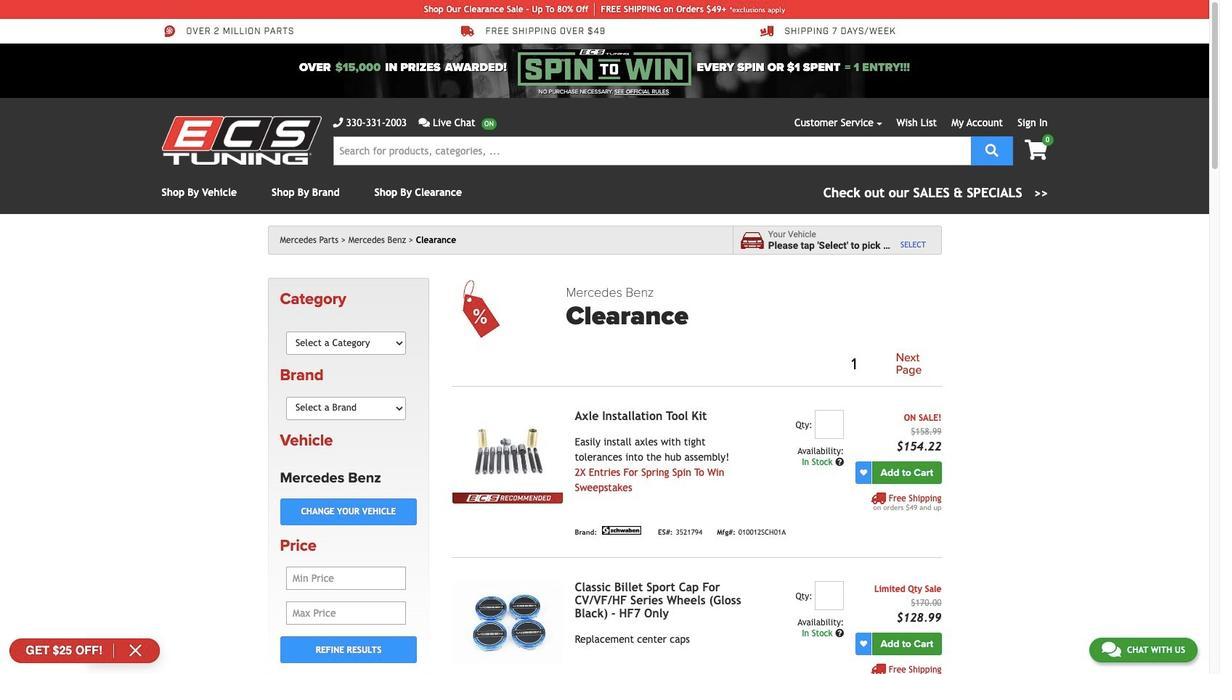 Task type: describe. For each thing, give the bounding box(es) containing it.
question circle image
[[836, 458, 844, 467]]

es#3521794 - 010012sch01a - axle installation tool kit - easily install axles with tight tolerances into the hub assembly! - schwaben - audi bmw volkswagen mercedes benz mini porsche image
[[453, 410, 563, 493]]

ecs tuning recommends this product. image
[[453, 493, 563, 504]]

phone image
[[333, 118, 343, 128]]

comments image
[[1102, 641, 1122, 659]]

question circle image
[[836, 630, 844, 638]]

shopping cart image
[[1025, 140, 1048, 161]]



Task type: vqa. For each thing, say whether or not it's contained in the screenshot.
on related to $19.11
no



Task type: locate. For each thing, give the bounding box(es) containing it.
1 vertical spatial add to wish list image
[[860, 641, 868, 648]]

ecs tuning 'spin to win' contest logo image
[[518, 49, 691, 86]]

paginated product list navigation navigation
[[566, 349, 942, 381]]

Max Price number field
[[286, 602, 406, 626]]

0 vertical spatial add to wish list image
[[860, 470, 868, 477]]

comments image
[[419, 118, 430, 128]]

schwaben - corporate logo image
[[600, 527, 644, 535]]

1 add to wish list image from the top
[[860, 470, 868, 477]]

None number field
[[815, 410, 844, 439], [815, 582, 844, 611], [815, 410, 844, 439], [815, 582, 844, 611]]

es#4509012 - cap-bsc-lg-cl-bl - classic billet sport cap for cv/vf/hf series wheels (gloss black) - hf7 only - replacement center caps - vossen - audi bmw volkswagen mercedes benz mini image
[[453, 582, 563, 665]]

add to wish list image
[[860, 470, 868, 477], [860, 641, 868, 648]]

2 add to wish list image from the top
[[860, 641, 868, 648]]

search image
[[986, 143, 999, 157]]

Min Price number field
[[286, 567, 406, 591]]

ecs tuning image
[[162, 116, 321, 165]]

Search text field
[[333, 137, 971, 166]]



